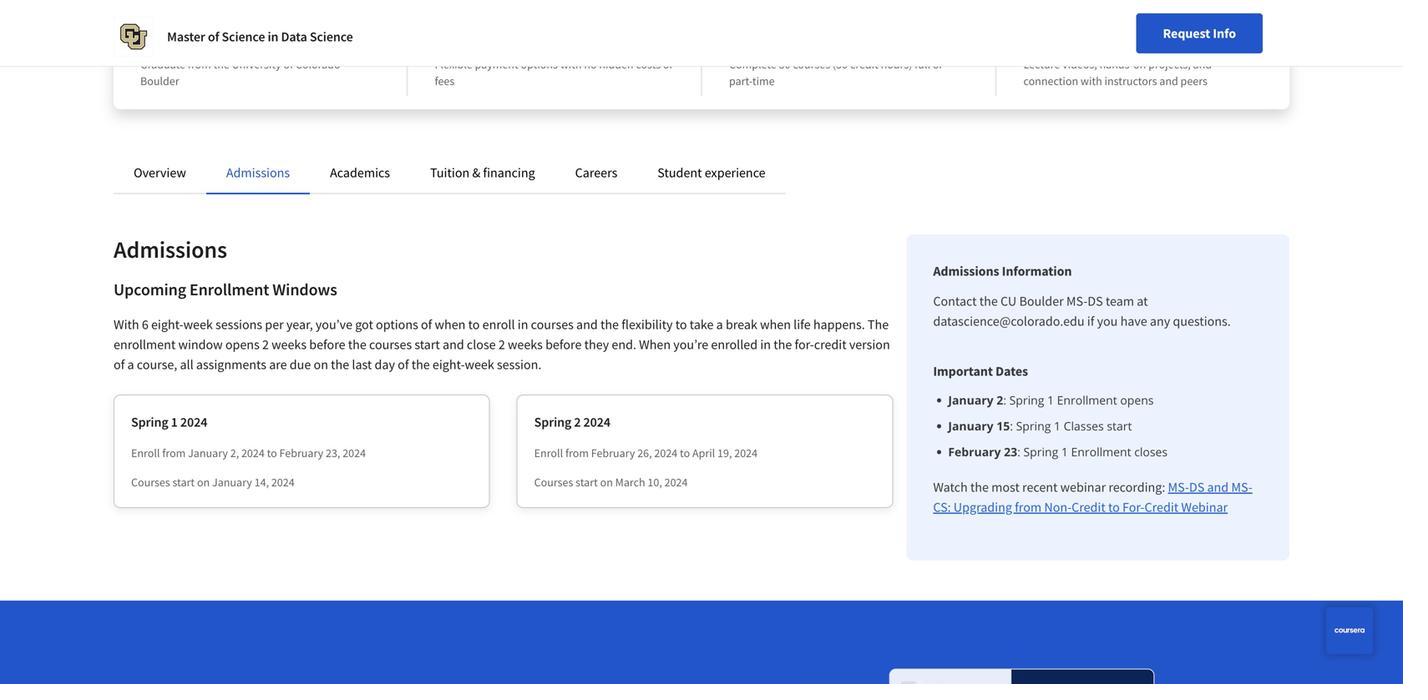 Task type: locate. For each thing, give the bounding box(es) containing it.
1 horizontal spatial or
[[933, 57, 943, 72]]

0 horizontal spatial opens
[[225, 337, 260, 353]]

1 vertical spatial boulder
[[1019, 293, 1064, 310]]

credit right (30
[[850, 57, 879, 72]]

23
[[1004, 444, 1017, 460]]

0 vertical spatial :
[[1003, 393, 1006, 408]]

academics link
[[330, 165, 390, 181]]

windows
[[273, 279, 337, 300]]

0 vertical spatial week
[[183, 317, 213, 333]]

0 vertical spatial boulder
[[140, 74, 179, 89]]

instructors
[[1105, 74, 1157, 89]]

0 vertical spatial list item
[[948, 392, 1263, 409]]

weeks up session.
[[508, 337, 543, 353]]

14,
[[254, 475, 269, 490]]

1 down course,
[[171, 414, 178, 431]]

courses
[[131, 475, 170, 490], [534, 475, 573, 490]]

0 horizontal spatial when
[[435, 317, 466, 333]]

recent
[[1022, 479, 1058, 496]]

in left data on the left
[[268, 28, 278, 45]]

1 horizontal spatial ds
[[1189, 479, 1205, 496]]

1 horizontal spatial before
[[546, 337, 582, 353]]

19,
[[718, 446, 732, 461]]

credit
[[1072, 499, 1106, 516], [1145, 499, 1179, 516]]

list containing january 2
[[940, 392, 1263, 461]]

to up 14,
[[267, 446, 277, 461]]

1 vertical spatial ds
[[1189, 479, 1205, 496]]

0 vertical spatial courses
[[793, 57, 830, 72]]

1 vertical spatial week
[[465, 357, 494, 373]]

spring right 15
[[1016, 418, 1051, 434]]

eight- right day
[[433, 357, 465, 373]]

version
[[849, 337, 890, 353]]

courses
[[793, 57, 830, 72], [531, 317, 574, 333], [369, 337, 412, 353]]

from inside the fully accredited online program graduate from the university of colorado boulder
[[188, 57, 211, 72]]

eight- right 6
[[151, 317, 183, 333]]

2 horizontal spatial courses
[[793, 57, 830, 72]]

1 horizontal spatial a
[[716, 317, 723, 333]]

non-
[[1044, 499, 1072, 516]]

2024 down all
[[180, 414, 207, 431]]

1 horizontal spatial :
[[1010, 418, 1013, 434]]

online up university
[[256, 34, 301, 55]]

2 credit from the left
[[1145, 499, 1179, 516]]

start inside "list item"
[[1107, 418, 1132, 434]]

0 horizontal spatial science
[[222, 28, 265, 45]]

spring 1 2024
[[131, 414, 207, 431]]

with 6 eight-week sessions per year, you've got options of when to enroll in courses and the flexibility to take a break when life happens. the enrollment window opens 2 weeks before the courses start and close 2 weeks before they end. when you're enrolled in the for-credit version of a course, all assignments are due on the last day of the eight-week session.
[[114, 317, 890, 373]]

a right the take
[[716, 317, 723, 333]]

1 down classes
[[1062, 444, 1068, 460]]

1 vertical spatial options
[[376, 317, 418, 333]]

to left april
[[680, 446, 690, 461]]

take
[[690, 317, 714, 333]]

start down spring 1 2024
[[172, 475, 195, 490]]

: up 23
[[1010, 418, 1013, 434]]

and inside ms-ds and ms- cs: upgrading from non-credit to for-credit webinar
[[1207, 479, 1229, 496]]

1 vertical spatial enrollment
[[1057, 393, 1117, 408]]

from down recent
[[1015, 499, 1042, 516]]

enrollment up sessions
[[190, 279, 269, 300]]

overview link
[[134, 165, 186, 181]]

2 enroll from the left
[[534, 446, 563, 461]]

23,
[[326, 446, 340, 461]]

boulder inside the fully accredited online program graduate from the university of colorado boulder
[[140, 74, 179, 89]]

the up upgrading
[[970, 479, 989, 496]]

start
[[415, 337, 440, 353], [1107, 418, 1132, 434], [172, 475, 195, 490], [576, 475, 598, 490]]

february 23 : spring 1 enrollment closes
[[948, 444, 1168, 460]]

credit down the happens.
[[814, 337, 847, 353]]

spring up january 15 : spring 1 classes start
[[1009, 393, 1044, 408]]

science up colorado
[[310, 28, 353, 45]]

1 courses from the left
[[131, 475, 170, 490]]

hidden
[[599, 57, 634, 72]]

before down you've
[[309, 337, 345, 353]]

2 vertical spatial :
[[1017, 444, 1021, 460]]

0 vertical spatial a
[[716, 317, 723, 333]]

1 horizontal spatial courses
[[534, 475, 573, 490]]

0 horizontal spatial before
[[309, 337, 345, 353]]

when
[[639, 337, 671, 353]]

part-
[[729, 74, 752, 89]]

2 vertical spatial list item
[[948, 444, 1263, 461]]

start left march
[[576, 475, 598, 490]]

opens down sessions
[[225, 337, 260, 353]]

1 or from the left
[[663, 57, 674, 72]]

from down accredited
[[188, 57, 211, 72]]

2 horizontal spatial in
[[760, 337, 771, 353]]

1 horizontal spatial opens
[[1120, 393, 1154, 408]]

1 enroll from the left
[[131, 446, 160, 461]]

options
[[521, 57, 558, 72], [376, 317, 418, 333]]

3 list item from the top
[[948, 444, 1263, 461]]

1 horizontal spatial credit
[[850, 57, 879, 72]]

weeks down year,
[[272, 337, 307, 353]]

have
[[1121, 313, 1147, 330]]

ds up if
[[1088, 293, 1103, 310]]

0 horizontal spatial weeks
[[272, 337, 307, 353]]

1 horizontal spatial science
[[310, 28, 353, 45]]

complete 30 courses (30 credit hours) full or part-time
[[729, 57, 943, 89]]

1 vertical spatial list item
[[948, 418, 1263, 435]]

time
[[752, 74, 775, 89]]

admissions
[[226, 165, 290, 181], [114, 235, 227, 264], [933, 263, 999, 280]]

1 vertical spatial opens
[[1120, 393, 1154, 408]]

in right enroll at the left of page
[[518, 317, 528, 333]]

2 or from the left
[[933, 57, 943, 72]]

2 vertical spatial enrollment
[[1071, 444, 1131, 460]]

enrollment down classes
[[1071, 444, 1131, 460]]

start inside with 6 eight-week sessions per year, you've got options of when to enroll in courses and the flexibility to take a break when life happens. the enrollment window opens 2 weeks before the courses start and close 2 weeks before they end. when you're enrolled in the for-credit version of a course, all assignments are due on the last day of the eight-week session.
[[415, 337, 440, 353]]

0 horizontal spatial credit
[[814, 337, 847, 353]]

you
[[1097, 313, 1118, 330]]

assignments
[[196, 357, 266, 373]]

enrollment for january 2
[[1057, 393, 1117, 408]]

from down spring 2 2024
[[565, 446, 589, 461]]

spring down session.
[[534, 414, 572, 431]]

2024 right 23,
[[343, 446, 366, 461]]

of right day
[[398, 357, 409, 373]]

credit inside with 6 eight-week sessions per year, you've got options of when to enroll in courses and the flexibility to take a break when life happens. the enrollment window opens 2 weeks before the courses start and close 2 weeks before they end. when you're enrolled in the for-credit version of a course, all assignments are due on the last day of the eight-week session.
[[814, 337, 847, 353]]

with left "no"
[[560, 57, 582, 72]]

the up 'they'
[[601, 317, 619, 333]]

1 horizontal spatial february
[[591, 446, 635, 461]]

2024 up enroll from february 26, 2024 to april 19, 2024
[[583, 414, 611, 431]]

classes
[[1064, 418, 1104, 434]]

list item up classes
[[948, 392, 1263, 409]]

boulder
[[140, 74, 179, 89], [1019, 293, 1064, 310]]

on left march
[[600, 475, 613, 490]]

0 horizontal spatial courses
[[369, 337, 412, 353]]

end.
[[612, 337, 636, 353]]

datascience@colorado.edu
[[933, 313, 1085, 330]]

15
[[997, 418, 1010, 434]]

from
[[188, 57, 211, 72], [162, 446, 186, 461], [565, 446, 589, 461], [1015, 499, 1042, 516]]

boulder inside contact the cu boulder ms-ds team at datascience@colorado.edu if you have any questions.
[[1019, 293, 1064, 310]]

of down data on the left
[[283, 57, 293, 72]]

enrolled
[[711, 337, 758, 353]]

or right full
[[933, 57, 943, 72]]

online inside the fully accredited online program graduate from the university of colorado boulder
[[256, 34, 301, 55]]

january left 2,
[[188, 446, 228, 461]]

on up instructors
[[1133, 57, 1146, 72]]

credit down recording:
[[1145, 499, 1179, 516]]

spring
[[1009, 393, 1044, 408], [131, 414, 168, 431], [534, 414, 572, 431], [1016, 418, 1051, 434], [1024, 444, 1058, 460]]

courses right 30
[[793, 57, 830, 72]]

at
[[1137, 293, 1148, 310]]

0 vertical spatial options
[[521, 57, 558, 72]]

or inside flexible payment options with no hidden costs or fees
[[663, 57, 674, 72]]

enrollment up classes
[[1057, 393, 1117, 408]]

or right costs
[[663, 57, 674, 72]]

are
[[269, 357, 287, 373]]

february up courses start on march 10, 2024
[[591, 446, 635, 461]]

0 vertical spatial opens
[[225, 337, 260, 353]]

0 horizontal spatial credit
[[1072, 499, 1106, 516]]

when left life
[[760, 317, 791, 333]]

spring down january 15 : spring 1 classes start
[[1024, 444, 1058, 460]]

important dates
[[933, 363, 1028, 380]]

0 vertical spatial with
[[560, 57, 582, 72]]

0 horizontal spatial a
[[127, 357, 134, 373]]

a down enrollment
[[127, 357, 134, 373]]

2 horizontal spatial :
[[1017, 444, 1021, 460]]

team
[[1106, 293, 1134, 310]]

0 horizontal spatial or
[[663, 57, 674, 72]]

for-
[[1123, 499, 1145, 516]]

experience
[[705, 165, 766, 181]]

when
[[435, 317, 466, 333], [760, 317, 791, 333]]

1 vertical spatial with
[[1081, 74, 1102, 89]]

options right the payment
[[521, 57, 558, 72]]

academics
[[330, 165, 390, 181]]

on down enroll from january 2, 2024 to february 23, 2024
[[197, 475, 210, 490]]

0 horizontal spatial in
[[268, 28, 278, 45]]

contact the cu boulder ms-ds team at datascience@colorado.edu if you have any questions.
[[933, 293, 1231, 330]]

careers
[[575, 165, 618, 181]]

1 credit from the left
[[1072, 499, 1106, 516]]

options inside flexible payment options with no hidden costs or fees
[[521, 57, 558, 72]]

0 vertical spatial credit
[[850, 57, 879, 72]]

the left cu at the top of page
[[980, 293, 998, 310]]

0 vertical spatial eight-
[[151, 317, 183, 333]]

1 horizontal spatial enroll
[[534, 446, 563, 461]]

2 list item from the top
[[948, 418, 1263, 435]]

list item
[[948, 392, 1263, 409], [948, 418, 1263, 435], [948, 444, 1263, 461]]

online
[[256, 34, 301, 55], [1066, 34, 1111, 55]]

2 when from the left
[[760, 317, 791, 333]]

0 horizontal spatial :
[[1003, 393, 1006, 408]]

in
[[268, 28, 278, 45], [518, 317, 528, 333], [760, 337, 771, 353]]

ds inside contact the cu boulder ms-ds team at datascience@colorado.edu if you have any questions.
[[1088, 293, 1103, 310]]

ds
[[1088, 293, 1103, 310], [1189, 479, 1205, 496]]

1 horizontal spatial when
[[760, 317, 791, 333]]

january 2 : spring 1 enrollment opens
[[948, 393, 1154, 408]]

the down accredited
[[213, 57, 230, 72]]

list
[[940, 392, 1263, 461]]

dates
[[996, 363, 1028, 380]]

start left close
[[415, 337, 440, 353]]

got
[[355, 317, 373, 333]]

1 vertical spatial eight-
[[433, 357, 465, 373]]

1 vertical spatial credit
[[814, 337, 847, 353]]

1 online from the left
[[256, 34, 301, 55]]

ds inside ms-ds and ms- cs: upgrading from non-credit to for-credit webinar
[[1189, 479, 1205, 496]]

on right due
[[314, 357, 328, 373]]

0 horizontal spatial online
[[256, 34, 301, 55]]

and up webinar
[[1207, 479, 1229, 496]]

1 horizontal spatial online
[[1066, 34, 1111, 55]]

boulder down graduate
[[140, 74, 179, 89]]

0 horizontal spatial ms-
[[1067, 293, 1088, 310]]

to left the take
[[675, 317, 687, 333]]

1 horizontal spatial courses
[[531, 317, 574, 333]]

to inside ms-ds and ms- cs: upgrading from non-credit to for-credit webinar
[[1108, 499, 1120, 516]]

1 up january 15 : spring 1 classes start
[[1047, 393, 1054, 408]]

with down "videos,"
[[1081, 74, 1102, 89]]

: up 15
[[1003, 393, 1006, 408]]

spring for february 23
[[1024, 444, 1058, 460]]

0 horizontal spatial ds
[[1088, 293, 1103, 310]]

january
[[948, 393, 994, 408], [948, 418, 994, 434], [188, 446, 228, 461], [212, 475, 252, 490]]

list item up closes
[[948, 418, 1263, 435]]

courses up session.
[[531, 317, 574, 333]]

0 horizontal spatial options
[[376, 317, 418, 333]]

on inside 100% online learning lecture videos, hands-on projects, and connection with instructors and peers
[[1133, 57, 1146, 72]]

courses up day
[[369, 337, 412, 353]]

happens.
[[813, 317, 865, 333]]

0 horizontal spatial with
[[560, 57, 582, 72]]

on inside with 6 eight-week sessions per year, you've got options of when to enroll in courses and the flexibility to take a break when life happens. the enrollment window opens 2 weeks before the courses start and close 2 weeks before they end. when you're enrolled in the for-credit version of a course, all assignments are due on the last day of the eight-week session.
[[314, 357, 328, 373]]

when left enroll at the left of page
[[435, 317, 466, 333]]

1 horizontal spatial options
[[521, 57, 558, 72]]

1 vertical spatial a
[[127, 357, 134, 373]]

: for january 2
[[1003, 393, 1006, 408]]

february left 23
[[948, 444, 1001, 460]]

no
[[584, 57, 597, 72]]

credit inside complete 30 courses (30 credit hours) full or part-time
[[850, 57, 879, 72]]

0 horizontal spatial boulder
[[140, 74, 179, 89]]

2 vertical spatial in
[[760, 337, 771, 353]]

week up window
[[183, 317, 213, 333]]

1 horizontal spatial with
[[1081, 74, 1102, 89]]

watch the most recent webinar recording:
[[933, 479, 1168, 496]]

:
[[1003, 393, 1006, 408], [1010, 418, 1013, 434], [1017, 444, 1021, 460]]

0 horizontal spatial enroll
[[131, 446, 160, 461]]

1 list item from the top
[[948, 392, 1263, 409]]

or
[[663, 57, 674, 72], [933, 57, 943, 72]]

0 vertical spatial in
[[268, 28, 278, 45]]

1 horizontal spatial boulder
[[1019, 293, 1064, 310]]

costs
[[636, 57, 661, 72]]

online up "videos,"
[[1066, 34, 1111, 55]]

payment
[[475, 57, 518, 72]]

of
[[208, 28, 219, 45], [283, 57, 293, 72], [421, 317, 432, 333], [114, 357, 125, 373], [398, 357, 409, 373]]

2
[[262, 337, 269, 353], [498, 337, 505, 353], [997, 393, 1003, 408], [574, 414, 581, 431]]

2 courses from the left
[[534, 475, 573, 490]]

0 horizontal spatial eight-
[[151, 317, 183, 333]]

1 horizontal spatial in
[[518, 317, 528, 333]]

questions.
[[1173, 313, 1231, 330]]

1 horizontal spatial weeks
[[508, 337, 543, 353]]

enroll down spring 2 2024
[[534, 446, 563, 461]]

window
[[178, 337, 223, 353]]

boulder down information
[[1019, 293, 1064, 310]]

opens inside with 6 eight-week sessions per year, you've got options of when to enroll in courses and the flexibility to take a break when life happens. the enrollment window opens 2 weeks before the courses start and close 2 weeks before they end. when you're enrolled in the for-credit version of a course, all assignments are due on the last day of the eight-week session.
[[225, 337, 260, 353]]

a
[[716, 317, 723, 333], [127, 357, 134, 373]]

or inside complete 30 courses (30 credit hours) full or part-time
[[933, 57, 943, 72]]

1 horizontal spatial credit
[[1145, 499, 1179, 516]]

fully accredited online program graduate from the university of colorado boulder
[[140, 34, 365, 89]]

closes
[[1134, 444, 1168, 460]]

in right enrolled
[[760, 337, 771, 353]]

ds up webinar
[[1189, 479, 1205, 496]]

courses down spring 1 2024
[[131, 475, 170, 490]]

the up last
[[348, 337, 367, 353]]

february
[[948, 444, 1001, 460], [279, 446, 323, 461], [591, 446, 635, 461]]

opens up closes
[[1120, 393, 1154, 408]]

2 down per
[[262, 337, 269, 353]]

contact
[[933, 293, 977, 310]]

0 horizontal spatial courses
[[131, 475, 170, 490]]

0 vertical spatial ds
[[1088, 293, 1103, 310]]

list item down classes
[[948, 444, 1263, 461]]

2 online from the left
[[1066, 34, 1111, 55]]

online inside 100% online learning lecture videos, hands-on projects, and connection with instructors and peers
[[1066, 34, 1111, 55]]

1 vertical spatial :
[[1010, 418, 1013, 434]]

science
[[222, 28, 265, 45], [310, 28, 353, 45]]

courses down spring 2 2024
[[534, 475, 573, 490]]

fully
[[140, 34, 175, 55]]

week down close
[[465, 357, 494, 373]]

1 for january 2
[[1047, 393, 1054, 408]]

spring down course,
[[131, 414, 168, 431]]

6
[[142, 317, 148, 333]]

you've
[[316, 317, 352, 333]]

of right master
[[208, 28, 219, 45]]

2 up courses start on march 10, 2024
[[574, 414, 581, 431]]

credit down webinar
[[1072, 499, 1106, 516]]

ms-ds and ms- cs: upgrading from non-credit to for-credit webinar
[[933, 479, 1253, 516]]

of inside the fully accredited online program graduate from the university of colorado boulder
[[283, 57, 293, 72]]

1 horizontal spatial eight-
[[433, 357, 465, 373]]

and up 'they'
[[576, 317, 598, 333]]

sessions
[[215, 317, 262, 333]]



Task type: vqa. For each thing, say whether or not it's contained in the screenshot.
What Is Python Used For? A Beginner's Guide link in the bottom of the page
no



Task type: describe. For each thing, give the bounding box(es) containing it.
the left last
[[331, 357, 349, 373]]

day
[[375, 357, 395, 373]]

enroll
[[483, 317, 515, 333]]

1 vertical spatial in
[[518, 317, 528, 333]]

2 down enroll at the left of page
[[498, 337, 505, 353]]

with
[[114, 317, 139, 333]]

for-
[[795, 337, 814, 353]]

1 vertical spatial courses
[[531, 317, 574, 333]]

january left 15
[[948, 418, 994, 434]]

2 horizontal spatial ms-
[[1231, 479, 1253, 496]]

1 for february 23
[[1062, 444, 1068, 460]]

2 weeks from the left
[[508, 337, 543, 353]]

year,
[[286, 317, 313, 333]]

university of colorado boulder logo image
[[114, 17, 154, 57]]

january 15 : spring 1 classes start
[[948, 418, 1132, 434]]

flexibility
[[622, 317, 673, 333]]

the inside the fully accredited online program graduate from the university of colorado boulder
[[213, 57, 230, 72]]

of down enrollment
[[114, 357, 125, 373]]

january down 2,
[[212, 475, 252, 490]]

hours)
[[881, 57, 912, 72]]

peers
[[1181, 74, 1208, 89]]

2024 right 10,
[[665, 475, 688, 490]]

request info
[[1163, 25, 1236, 42]]

the left for-
[[774, 337, 792, 353]]

opens inside "list item"
[[1120, 393, 1154, 408]]

embedded module image image
[[773, 641, 1199, 685]]

university
[[232, 57, 281, 72]]

spring for january 15
[[1016, 418, 1051, 434]]

of right the 'got' at the top left of page
[[421, 317, 432, 333]]

2024 right 26,
[[654, 446, 678, 461]]

1 horizontal spatial week
[[465, 357, 494, 373]]

any
[[1150, 313, 1170, 330]]

data
[[281, 28, 307, 45]]

close
[[467, 337, 496, 353]]

options inside with 6 eight-week sessions per year, you've got options of when to enroll in courses and the flexibility to take a break when life happens. the enrollment window opens 2 weeks before the courses start and close 2 weeks before they end. when you're enrolled in the for-credit version of a course, all assignments are due on the last day of the eight-week session.
[[376, 317, 418, 333]]

2024 right 14,
[[271, 475, 295, 490]]

lecture
[[1024, 57, 1060, 72]]

0 horizontal spatial week
[[183, 317, 213, 333]]

most
[[992, 479, 1020, 496]]

&
[[472, 165, 480, 181]]

webinar
[[1181, 499, 1228, 516]]

with inside 100% online learning lecture videos, hands-on projects, and connection with instructors and peers
[[1081, 74, 1102, 89]]

enrollment for february 23
[[1071, 444, 1131, 460]]

enroll from january 2, 2024 to february 23, 2024
[[131, 446, 366, 461]]

january down important
[[948, 393, 994, 408]]

enrollment
[[114, 337, 176, 353]]

master of science in data science
[[167, 28, 353, 45]]

1 before from the left
[[309, 337, 345, 353]]

complete
[[729, 57, 777, 72]]

information
[[1002, 263, 1072, 280]]

from inside ms-ds and ms- cs: upgrading from non-credit to for-credit webinar
[[1015, 499, 1042, 516]]

spring for january 2
[[1009, 393, 1044, 408]]

careers link
[[575, 165, 618, 181]]

ms-ds and ms- cs: upgrading from non-credit to for-credit webinar link
[[933, 479, 1253, 516]]

cu
[[1001, 293, 1017, 310]]

26,
[[637, 446, 652, 461]]

the
[[868, 317, 889, 333]]

full
[[915, 57, 931, 72]]

session.
[[497, 357, 542, 373]]

student
[[658, 165, 702, 181]]

enroll for spring 2 2024
[[534, 446, 563, 461]]

last
[[352, 357, 372, 373]]

march
[[615, 475, 645, 490]]

or for flexible payment options with no hidden costs or fees
[[663, 57, 674, 72]]

list item containing january 2
[[948, 392, 1263, 409]]

: for february 23
[[1017, 444, 1021, 460]]

flexible payment options with no hidden costs or fees
[[435, 57, 674, 89]]

enroll for spring 1 2024
[[131, 446, 160, 461]]

all
[[180, 357, 194, 373]]

100% online learning lecture videos, hands-on projects, and connection with instructors and peers
[[1024, 34, 1212, 89]]

accredited
[[178, 34, 253, 55]]

april
[[692, 446, 715, 461]]

request info button
[[1136, 13, 1263, 53]]

2 up 15
[[997, 393, 1003, 408]]

list item containing february 23
[[948, 444, 1263, 461]]

and left close
[[443, 337, 464, 353]]

courses for spring 2 2024
[[534, 475, 573, 490]]

tuition
[[430, 165, 470, 181]]

the inside contact the cu boulder ms-ds team at datascience@colorado.edu if you have any questions.
[[980, 293, 998, 310]]

the right day
[[412, 357, 430, 373]]

courses inside complete 30 courses (30 credit hours) full or part-time
[[793, 57, 830, 72]]

list item containing january 15
[[948, 418, 1263, 435]]

0 vertical spatial enrollment
[[190, 279, 269, 300]]

courses start on january 14, 2024
[[131, 475, 295, 490]]

2 vertical spatial courses
[[369, 337, 412, 353]]

from down spring 1 2024
[[162, 446, 186, 461]]

recording:
[[1109, 479, 1165, 496]]

30
[[779, 57, 791, 72]]

colorado
[[296, 57, 340, 72]]

program
[[304, 34, 365, 55]]

due
[[290, 357, 311, 373]]

watch
[[933, 479, 968, 496]]

flexible
[[435, 57, 473, 72]]

1 when from the left
[[435, 317, 466, 333]]

connection
[[1024, 74, 1078, 89]]

webinar
[[1060, 479, 1106, 496]]

and up 'peers'
[[1193, 57, 1212, 72]]

2024 right 19,
[[734, 446, 758, 461]]

1 for january 15
[[1054, 418, 1061, 434]]

or for complete 30 courses (30 credit hours) full or part-time
[[933, 57, 943, 72]]

1 science from the left
[[222, 28, 265, 45]]

0 horizontal spatial february
[[279, 446, 323, 461]]

cs:
[[933, 499, 951, 516]]

10,
[[648, 475, 662, 490]]

2 before from the left
[[546, 337, 582, 353]]

financing
[[483, 165, 535, 181]]

ms- inside contact the cu boulder ms-ds team at datascience@colorado.edu if you have any questions.
[[1067, 293, 1088, 310]]

1 weeks from the left
[[272, 337, 307, 353]]

courses start on march 10, 2024
[[534, 475, 688, 490]]

admissions information
[[933, 263, 1072, 280]]

hands-
[[1100, 57, 1133, 72]]

spring 2 2024
[[534, 414, 611, 431]]

student experience link
[[658, 165, 766, 181]]

to up close
[[468, 317, 480, 333]]

courses for spring 1 2024
[[131, 475, 170, 490]]

life
[[794, 317, 811, 333]]

request
[[1163, 25, 1210, 42]]

with inside flexible payment options with no hidden costs or fees
[[560, 57, 582, 72]]

graduate
[[140, 57, 185, 72]]

: for january 15
[[1010, 418, 1013, 434]]

2,
[[230, 446, 239, 461]]

and down 'projects,'
[[1160, 74, 1178, 89]]

2 science from the left
[[310, 28, 353, 45]]

(30
[[833, 57, 848, 72]]

2024 right 2,
[[241, 446, 265, 461]]

upcoming
[[114, 279, 186, 300]]

videos,
[[1063, 57, 1097, 72]]

1 horizontal spatial ms-
[[1168, 479, 1189, 496]]

upgrading
[[954, 499, 1012, 516]]

2 horizontal spatial february
[[948, 444, 1001, 460]]

upcoming enrollment windows
[[114, 279, 337, 300]]



